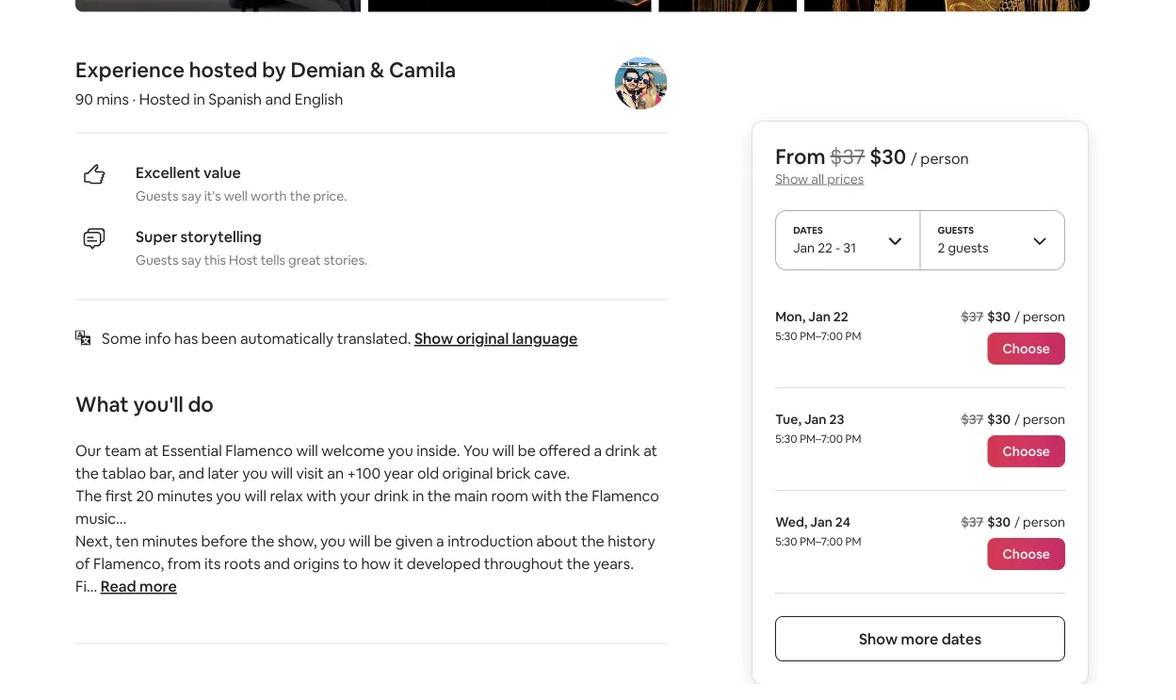 Task type: vqa. For each thing, say whether or not it's contained in the screenshot.
"Wed, Jan 24 5:30 Pm–7:00 Pm"
yes



Task type: locate. For each thing, give the bounding box(es) containing it.
great
[[288, 252, 321, 269]]

and down show,
[[264, 555, 290, 574]]

1 horizontal spatial drink
[[605, 442, 640, 461]]

pm–7:00 inside mon, jan 22 5:30 pm–7:00 pm
[[800, 329, 843, 343]]

more inside our team at essential flamenco will welcome you inside. you will be offered a drink at the tablao bar, and later you will visit an +100 year old original brick cave. the first 20 minutes you will relax with your drink in the main room with the flamenco music... next, ten minutes before the show, you will be given a introduction about the history of flamenco, from its roots and origins to how it developed throughout the years. fi… read more
[[140, 577, 177, 597]]

minutes down bar,
[[157, 487, 213, 506]]

3 pm from the top
[[846, 534, 861, 549]]

pm inside mon, jan 22 5:30 pm–7:00 pm
[[846, 329, 861, 343]]

the up roots
[[251, 532, 274, 551]]

more down from
[[140, 577, 177, 597]]

0 horizontal spatial at
[[145, 442, 159, 461]]

1 5:30 from the top
[[775, 329, 798, 343]]

jan inside tue, jan 23 5:30 pm–7:00 pm
[[805, 411, 827, 428]]

0 vertical spatial show
[[775, 170, 809, 187]]

1 vertical spatial choose
[[1003, 443, 1051, 460]]

roots
[[224, 555, 261, 574]]

pm up 24
[[846, 432, 861, 446]]

show,
[[278, 532, 317, 551]]

jan down 'dates'
[[793, 239, 815, 256]]

some info has been automatically translated. show original language
[[102, 329, 578, 349]]

2 vertical spatial choose link
[[988, 538, 1066, 570]]

0 vertical spatial guests
[[136, 188, 179, 205]]

drink
[[605, 442, 640, 461], [374, 487, 409, 506]]

in down old
[[412, 487, 424, 506]]

5:30 for mon, jan 22
[[775, 329, 798, 343]]

1 vertical spatial choose link
[[988, 435, 1066, 467]]

5:30 inside wed, jan 24 5:30 pm–7:00 pm
[[775, 534, 798, 549]]

0 vertical spatial choose link
[[988, 333, 1066, 365]]

pm–7:00
[[800, 329, 843, 343], [800, 432, 843, 446], [800, 534, 843, 549]]

$37
[[830, 143, 865, 170], [961, 308, 984, 325], [961, 411, 984, 428], [961, 514, 984, 530]]

pm–7:00 down mon,
[[800, 329, 843, 343]]

jan for mon,
[[809, 308, 831, 325]]

say inside excellent value guests say it's well worth the price.
[[181, 188, 201, 205]]

0 vertical spatial flamenco
[[225, 442, 293, 461]]

more left dates
[[901, 629, 939, 648]]

$37 $30 / person for wed, jan 24
[[961, 514, 1066, 530]]

jan
[[793, 239, 815, 256], [809, 308, 831, 325], [805, 411, 827, 428], [811, 514, 833, 530]]

guests inside guests 2 guests
[[938, 224, 974, 236]]

mins
[[97, 90, 129, 109]]

wed,
[[775, 514, 808, 530]]

given
[[395, 532, 433, 551]]

in inside our team at essential flamenco will welcome you inside. you will be offered a drink at the tablao bar, and later you will visit an +100 year old original brick cave. the first 20 minutes you will relax with your drink in the main room with the flamenco music... next, ten minutes before the show, you will be given a introduction about the history of flamenco, from its roots and origins to how it developed throughout the years. fi… read more
[[412, 487, 424, 506]]

1 horizontal spatial a
[[594, 442, 602, 461]]

0 horizontal spatial show
[[414, 329, 453, 349]]

2 vertical spatial pm
[[846, 534, 861, 549]]

1 at from the left
[[145, 442, 159, 461]]

0 horizontal spatial drink
[[374, 487, 409, 506]]

in right hosted at the left top of page
[[193, 90, 205, 109]]

you up year
[[388, 442, 413, 461]]

2 choose from the top
[[1003, 443, 1051, 460]]

choose
[[1003, 340, 1051, 357], [1003, 443, 1051, 460], [1003, 546, 1051, 563]]

experience photo 1 image
[[369, 0, 652, 12], [369, 0, 652, 12]]

0 vertical spatial pm–7:00
[[800, 329, 843, 343]]

1 vertical spatial say
[[181, 252, 201, 269]]

1 vertical spatial 22
[[834, 308, 849, 325]]

original up main
[[442, 464, 493, 483]]

a right 'offered'
[[594, 442, 602, 461]]

2 vertical spatial $37 $30 / person
[[961, 514, 1066, 530]]

1 vertical spatial be
[[374, 532, 392, 551]]

pm–7:00 down 24
[[800, 534, 843, 549]]

0 horizontal spatial a
[[436, 532, 445, 551]]

1 horizontal spatial flamenco
[[592, 487, 659, 506]]

0 vertical spatial choose
[[1003, 340, 1051, 357]]

0 horizontal spatial more
[[140, 577, 177, 597]]

been
[[201, 329, 237, 349]]

1 horizontal spatial in
[[412, 487, 424, 506]]

tells
[[261, 252, 286, 269]]

1 vertical spatial $37 $30 / person
[[961, 411, 1066, 428]]

guests
[[136, 188, 179, 205], [938, 224, 974, 236], [136, 252, 179, 269]]

0 horizontal spatial in
[[193, 90, 205, 109]]

jan right mon,
[[809, 308, 831, 325]]

a up developed
[[436, 532, 445, 551]]

22 right mon,
[[834, 308, 849, 325]]

1 pm from the top
[[846, 329, 861, 343]]

2 choose link from the top
[[988, 435, 1066, 467]]

22 inside the dates jan 22 - 31
[[818, 239, 833, 256]]

2 vertical spatial pm–7:00
[[800, 534, 843, 549]]

be up the how
[[374, 532, 392, 551]]

relax
[[270, 487, 303, 506]]

say for value
[[181, 188, 201, 205]]

say left it's
[[181, 188, 201, 205]]

this
[[204, 252, 226, 269]]

spanish
[[209, 90, 262, 109]]

0 vertical spatial 22
[[818, 239, 833, 256]]

1 vertical spatial pm
[[846, 432, 861, 446]]

5:30 inside mon, jan 22 5:30 pm–7:00 pm
[[775, 329, 798, 343]]

say inside super storytelling guests say this host tells great stories.
[[181, 252, 201, 269]]

+100
[[347, 464, 381, 483]]

1 horizontal spatial 22
[[834, 308, 849, 325]]

0 vertical spatial more
[[140, 577, 177, 597]]

2 with from the left
[[532, 487, 562, 506]]

2 say from the top
[[181, 252, 201, 269]]

its
[[204, 555, 221, 574]]

original
[[457, 329, 509, 349], [442, 464, 493, 483]]

0 horizontal spatial be
[[374, 532, 392, 551]]

1 vertical spatial guests
[[938, 224, 974, 236]]

$37 for tue, jan 23
[[961, 411, 984, 428]]

guests down excellent
[[136, 188, 179, 205]]

drink right 'offered'
[[605, 442, 640, 461]]

learn more about the host, demian & camila. image
[[615, 58, 667, 110], [615, 58, 667, 110]]

flamenco,
[[93, 555, 164, 574]]

flamenco up later
[[225, 442, 293, 461]]

be up brick
[[518, 442, 536, 461]]

5:30 down mon,
[[775, 329, 798, 343]]

2 pm–7:00 from the top
[[800, 432, 843, 446]]

at up bar,
[[145, 442, 159, 461]]

year
[[384, 464, 414, 483]]

experience photo 3 image
[[659, 0, 797, 12], [659, 0, 797, 12]]

original left language
[[457, 329, 509, 349]]

will up visit
[[296, 442, 318, 461]]

1 vertical spatial more
[[901, 629, 939, 648]]

do
[[188, 392, 214, 418]]

1 vertical spatial drink
[[374, 487, 409, 506]]

tue,
[[775, 411, 802, 428]]

value
[[204, 164, 241, 183]]

pm down 24
[[846, 534, 861, 549]]

at right 'offered'
[[644, 442, 658, 461]]

guests inside super storytelling guests say this host tells great stories.
[[136, 252, 179, 269]]

you'll
[[133, 392, 183, 418]]

1 vertical spatial 5:30
[[775, 432, 798, 446]]

say for storytelling
[[181, 252, 201, 269]]

22 left -
[[818, 239, 833, 256]]

1 say from the top
[[181, 188, 201, 205]]

2 horizontal spatial show
[[859, 629, 898, 648]]

music...
[[75, 509, 127, 529]]

jan inside wed, jan 24 5:30 pm–7:00 pm
[[811, 514, 833, 530]]

cave.
[[534, 464, 570, 483]]

say left this
[[181, 252, 201, 269]]

pm inside wed, jan 24 5:30 pm–7:00 pm
[[846, 534, 861, 549]]

with
[[306, 487, 337, 506], [532, 487, 562, 506]]

you
[[464, 442, 489, 461]]

5:30 inside tue, jan 23 5:30 pm–7:00 pm
[[775, 432, 798, 446]]

22 inside mon, jan 22 5:30 pm–7:00 pm
[[834, 308, 849, 325]]

$30
[[870, 143, 907, 170], [988, 308, 1011, 325], [988, 411, 1011, 428], [988, 514, 1011, 530]]

1 $37 $30 / person from the top
[[961, 308, 1066, 325]]

pm–7:00 inside tue, jan 23 5:30 pm–7:00 pm
[[800, 432, 843, 446]]

jan inside the dates jan 22 - 31
[[793, 239, 815, 256]]

0 vertical spatial say
[[181, 188, 201, 205]]

stories.
[[324, 252, 368, 269]]

2 5:30 from the top
[[775, 432, 798, 446]]

pm inside tue, jan 23 5:30 pm–7:00 pm
[[846, 432, 861, 446]]

visit
[[296, 464, 324, 483]]

person for 24
[[1023, 514, 1066, 530]]

0 horizontal spatial flamenco
[[225, 442, 293, 461]]

0 vertical spatial $37 $30 / person
[[961, 308, 1066, 325]]

1 horizontal spatial show
[[775, 170, 809, 187]]

1 horizontal spatial at
[[644, 442, 658, 461]]

1 horizontal spatial with
[[532, 487, 562, 506]]

and down by
[[265, 90, 291, 109]]

experience photo 4 image
[[805, 0, 1090, 12], [805, 0, 1090, 12]]

experience
[[75, 57, 185, 84]]

2
[[938, 239, 945, 256]]

in
[[193, 90, 205, 109], [412, 487, 424, 506]]

storytelling
[[180, 228, 262, 247]]

3 5:30 from the top
[[775, 534, 798, 549]]

3 pm–7:00 from the top
[[800, 534, 843, 549]]

introduction
[[448, 532, 533, 551]]

3 $37 $30 / person from the top
[[961, 514, 1066, 530]]

5:30 down wed, at the bottom
[[775, 534, 798, 549]]

dates jan 22 - 31
[[793, 224, 856, 256]]

will up relax
[[271, 464, 293, 483]]

pm down 31
[[846, 329, 861, 343]]

pm–7:00 for 23
[[800, 432, 843, 446]]

5:30 for wed, jan 24
[[775, 534, 798, 549]]

0 vertical spatial be
[[518, 442, 536, 461]]

tablao
[[102, 464, 146, 483]]

show left dates
[[859, 629, 898, 648]]

the down about
[[567, 555, 590, 574]]

person
[[921, 148, 969, 168], [1023, 308, 1066, 325], [1023, 411, 1066, 428], [1023, 514, 1066, 530]]

with down visit
[[306, 487, 337, 506]]

the down cave.
[[565, 487, 589, 506]]

1 vertical spatial pm–7:00
[[800, 432, 843, 446]]

old
[[417, 464, 439, 483]]

choose for 24
[[1003, 546, 1051, 563]]

guests down super
[[136, 252, 179, 269]]

guests
[[948, 239, 989, 256]]

/ for 23
[[1015, 411, 1020, 428]]

pm–7:00 for 24
[[800, 534, 843, 549]]

experience hosted by demian & camila 90 mins · hosted in spanish and english
[[75, 57, 456, 109]]

1 with from the left
[[306, 487, 337, 506]]

3 choose link from the top
[[988, 538, 1066, 570]]

2 pm from the top
[[846, 432, 861, 446]]

$30 for 22
[[988, 308, 1011, 325]]

pm for tue, jan 23
[[846, 432, 861, 446]]

5:30 down tue,
[[775, 432, 798, 446]]

jan left 23
[[805, 411, 827, 428]]

later
[[208, 464, 239, 483]]

guests up guests
[[938, 224, 974, 236]]

jan left 24
[[811, 514, 833, 530]]

& camila
[[370, 57, 456, 84]]

$30 for 24
[[988, 514, 1011, 530]]

jan for wed,
[[811, 514, 833, 530]]

by
[[262, 57, 286, 84]]

pm–7:00 inside wed, jan 24 5:30 pm–7:00 pm
[[800, 534, 843, 549]]

with down cave.
[[532, 487, 562, 506]]

1 horizontal spatial more
[[901, 629, 939, 648]]

1 vertical spatial in
[[412, 487, 424, 506]]

2 vertical spatial choose
[[1003, 546, 1051, 563]]

1 vertical spatial original
[[442, 464, 493, 483]]

0 vertical spatial pm
[[846, 329, 861, 343]]

you
[[388, 442, 413, 461], [242, 464, 268, 483], [216, 487, 241, 506], [320, 532, 346, 551]]

/ inside from $37 $30 / person show all prices
[[911, 148, 917, 168]]

0 vertical spatial in
[[193, 90, 205, 109]]

excellent
[[136, 164, 200, 183]]

jan inside mon, jan 22 5:30 pm–7:00 pm
[[809, 308, 831, 325]]

show right the translated.
[[414, 329, 453, 349]]

1 vertical spatial show
[[414, 329, 453, 349]]

you down later
[[216, 487, 241, 506]]

0 vertical spatial and
[[265, 90, 291, 109]]

2 vertical spatial guests
[[136, 252, 179, 269]]

3 choose from the top
[[1003, 546, 1051, 563]]

flamenco up history
[[592, 487, 659, 506]]

pm for mon, jan 22
[[846, 329, 861, 343]]

guests inside excellent value guests say it's well worth the price.
[[136, 188, 179, 205]]

guests for excellent value
[[136, 188, 179, 205]]

0 horizontal spatial with
[[306, 487, 337, 506]]

/
[[911, 148, 917, 168], [1015, 308, 1020, 325], [1015, 411, 1020, 428], [1015, 514, 1020, 530]]

2 at from the left
[[644, 442, 658, 461]]

pm–7:00 down 23
[[800, 432, 843, 446]]

in inside 'experience hosted by demian & camila 90 mins · hosted in spanish and english'
[[193, 90, 205, 109]]

the left price.
[[290, 188, 310, 205]]

$30 for 23
[[988, 411, 1011, 428]]

a
[[594, 442, 602, 461], [436, 532, 445, 551]]

23
[[830, 411, 845, 428]]

minutes
[[157, 487, 213, 506], [142, 532, 198, 551]]

-
[[836, 239, 841, 256]]

1 choose link from the top
[[988, 333, 1066, 365]]

drink down year
[[374, 487, 409, 506]]

main
[[454, 487, 488, 506]]

the down old
[[428, 487, 451, 506]]

5:30
[[775, 329, 798, 343], [775, 432, 798, 446], [775, 534, 798, 549]]

what you'll do
[[75, 392, 214, 418]]

0 horizontal spatial 22
[[818, 239, 833, 256]]

bar,
[[149, 464, 175, 483]]

before
[[201, 532, 248, 551]]

hosted
[[139, 90, 190, 109]]

0 vertical spatial 5:30
[[775, 329, 798, 343]]

at
[[145, 442, 159, 461], [644, 442, 658, 461]]

1 choose from the top
[[1003, 340, 1051, 357]]

2 vertical spatial 5:30
[[775, 534, 798, 549]]

2 $37 $30 / person from the top
[[961, 411, 1066, 428]]

1 pm–7:00 from the top
[[800, 329, 843, 343]]

minutes up from
[[142, 532, 198, 551]]

and down essential
[[178, 464, 204, 483]]

2 vertical spatial show
[[859, 629, 898, 648]]

22 for dates
[[818, 239, 833, 256]]

show down from
[[775, 170, 809, 187]]



Task type: describe. For each thing, give the bounding box(es) containing it.
some
[[102, 329, 142, 349]]

5:30 for tue, jan 23
[[775, 432, 798, 446]]

it
[[394, 555, 404, 574]]

dates
[[942, 629, 982, 648]]

1 vertical spatial a
[[436, 532, 445, 551]]

24
[[836, 514, 851, 530]]

inside.
[[417, 442, 460, 461]]

dates
[[793, 224, 823, 236]]

31
[[843, 239, 856, 256]]

of
[[75, 555, 90, 574]]

automatically
[[240, 329, 334, 349]]

an
[[327, 464, 344, 483]]

worth
[[251, 188, 287, 205]]

next,
[[75, 532, 112, 551]]

/ for 24
[[1015, 514, 1020, 530]]

all
[[811, 170, 824, 187]]

guests for super storytelling
[[136, 252, 179, 269]]

welcome
[[322, 442, 385, 461]]

/ for 22
[[1015, 308, 1020, 325]]

will left relax
[[245, 487, 267, 506]]

choose for 22
[[1003, 340, 1051, 357]]

read
[[101, 577, 136, 597]]

1 horizontal spatial be
[[518, 442, 536, 461]]

choose link for 24
[[988, 538, 1066, 570]]

excellent value guests say it's well worth the price.
[[136, 164, 347, 205]]

will up to
[[349, 532, 371, 551]]

demian
[[291, 57, 366, 84]]

price.
[[313, 188, 347, 205]]

22 for mon, jan 22
[[834, 308, 849, 325]]

from
[[775, 143, 826, 170]]

info
[[145, 329, 171, 349]]

wed, jan 24 5:30 pm–7:00 pm
[[775, 514, 861, 549]]

super
[[136, 228, 177, 247]]

fi…
[[75, 577, 97, 597]]

our
[[75, 442, 102, 461]]

2 vertical spatial and
[[264, 555, 290, 574]]

$37 $30 / person for mon, jan 22
[[961, 308, 1066, 325]]

has
[[174, 329, 198, 349]]

$30 inside from $37 $30 / person show all prices
[[870, 143, 907, 170]]

throughout
[[484, 555, 564, 574]]

0 vertical spatial a
[[594, 442, 602, 461]]

english
[[295, 90, 343, 109]]

show original language button
[[414, 329, 578, 349]]

mon,
[[775, 308, 806, 325]]

the inside excellent value guests say it's well worth the price.
[[290, 188, 310, 205]]

brick
[[496, 464, 531, 483]]

what
[[75, 392, 129, 418]]

history
[[608, 532, 656, 551]]

and inside 'experience hosted by demian & camila 90 mins · hosted in spanish and english'
[[265, 90, 291, 109]]

jan for tue,
[[805, 411, 827, 428]]

person for 22
[[1023, 308, 1066, 325]]

super storytelling guests say this host tells great stories.
[[136, 228, 368, 269]]

1 vertical spatial flamenco
[[592, 487, 659, 506]]

language
[[512, 329, 578, 349]]

mon, jan 22 5:30 pm–7:00 pm
[[775, 308, 861, 343]]

about
[[537, 532, 578, 551]]

room
[[491, 487, 528, 506]]

it's
[[204, 188, 221, 205]]

team
[[105, 442, 141, 461]]

$37 for mon, jan 22
[[961, 308, 984, 325]]

prices
[[827, 170, 864, 187]]

choose link for 23
[[988, 435, 1066, 467]]

guests 2 guests
[[938, 224, 989, 256]]

your
[[340, 487, 371, 506]]

first
[[105, 487, 133, 506]]

$37 $30 / person for tue, jan 23
[[961, 411, 1066, 428]]

$37 for wed, jan 24
[[961, 514, 984, 530]]

$37 inside from $37 $30 / person show all prices
[[830, 143, 865, 170]]

pm for wed, jan 24
[[846, 534, 861, 549]]

1 vertical spatial and
[[178, 464, 204, 483]]

years.
[[594, 555, 634, 574]]

the down the our
[[75, 464, 99, 483]]

90
[[75, 90, 93, 109]]

0 vertical spatial original
[[457, 329, 509, 349]]

person for 23
[[1023, 411, 1066, 428]]

essential
[[162, 442, 222, 461]]

the up years.
[[581, 532, 605, 551]]

show all prices button
[[775, 170, 864, 187]]

you right later
[[242, 464, 268, 483]]

pm–7:00 for 22
[[800, 329, 843, 343]]

from
[[167, 555, 201, 574]]

our team at essential flamenco will welcome you inside. you will be offered a drink at the tablao bar, and later you will visit an +100 year old original brick cave. the first 20 minutes you will relax with your drink in the main room with the flamenco music... next, ten minutes before the show, you will be given a introduction about the history of flamenco, from its roots and origins to how it developed throughout the years. fi… read more
[[75, 442, 659, 597]]

the
[[75, 487, 102, 506]]

offered
[[539, 442, 591, 461]]

0 vertical spatial drink
[[605, 442, 640, 461]]

1 vertical spatial minutes
[[142, 532, 198, 551]]

how
[[361, 555, 391, 574]]

hosted
[[189, 57, 258, 84]]

read more button
[[101, 576, 177, 598]]

you up 'origins'
[[320, 532, 346, 551]]

20
[[136, 487, 154, 506]]

choose for 23
[[1003, 443, 1051, 460]]

show inside from $37 $30 / person show all prices
[[775, 170, 809, 187]]

ten
[[116, 532, 139, 551]]

tue, jan 23 5:30 pm–7:00 pm
[[775, 411, 861, 446]]

host
[[229, 252, 258, 269]]

translated.
[[337, 329, 411, 349]]

show more dates link
[[775, 616, 1066, 661]]

0 vertical spatial minutes
[[157, 487, 213, 506]]

jan for dates
[[793, 239, 815, 256]]

will up brick
[[493, 442, 515, 461]]

origins
[[293, 555, 340, 574]]

show more dates
[[859, 629, 982, 648]]

to
[[343, 555, 358, 574]]

choose link for 22
[[988, 333, 1066, 365]]

·
[[132, 90, 136, 109]]

from $37 $30 / person show all prices
[[775, 143, 969, 187]]

original inside our team at essential flamenco will welcome you inside. you will be offered a drink at the tablao bar, and later you will visit an +100 year old original brick cave. the first 20 minutes you will relax with your drink in the main room with the flamenco music... next, ten minutes before the show, you will be given a introduction about the history of flamenco, from its roots and origins to how it developed throughout the years. fi… read more
[[442, 464, 493, 483]]

person inside from $37 $30 / person show all prices
[[921, 148, 969, 168]]



